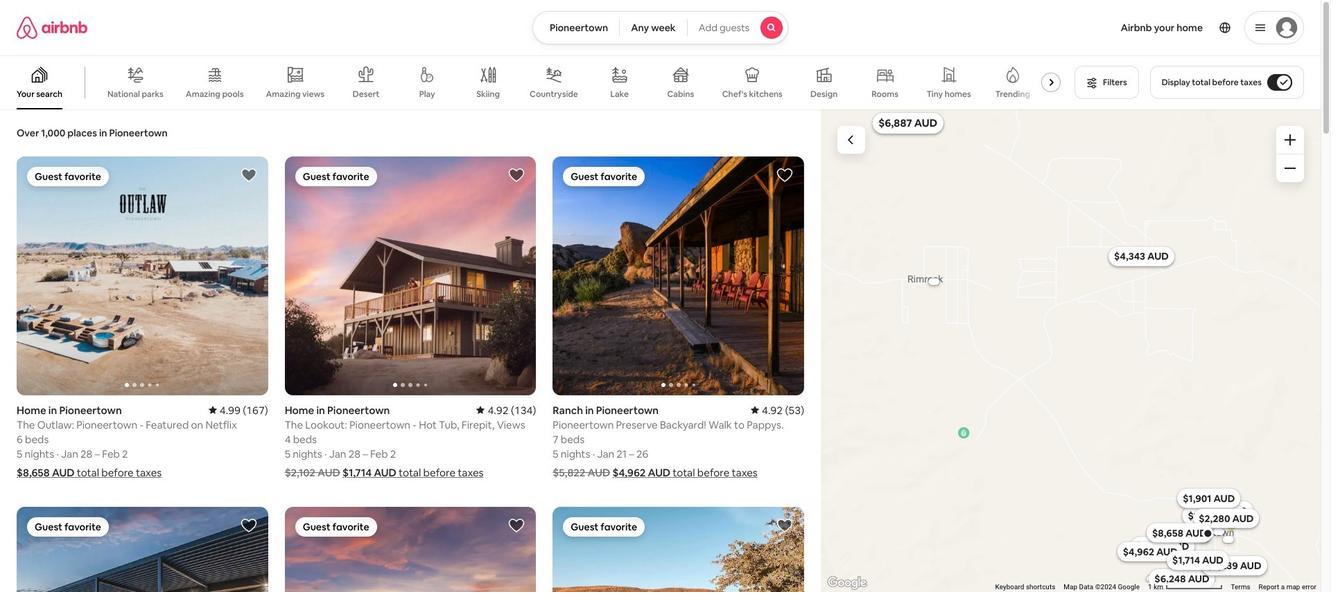 Task type: locate. For each thing, give the bounding box(es) containing it.
2 add to wishlist: home in pioneertown image from the top
[[240, 518, 257, 534]]

group
[[0, 55, 1067, 110], [17, 157, 268, 396], [285, 157, 536, 396], [553, 157, 804, 396], [17, 507, 268, 593], [285, 507, 536, 593], [553, 507, 804, 593]]

None search field
[[533, 11, 789, 44]]

4.92 out of 5 average rating,  134 reviews image
[[477, 404, 536, 417]]

1 add to wishlist: home in pioneertown image from the top
[[240, 167, 257, 184]]

0 vertical spatial add to wishlist: home in pioneertown image
[[240, 167, 257, 184]]

4.99 out of 5 average rating,  167 reviews image
[[209, 404, 268, 417]]

add to wishlist: home in pioneertown image
[[509, 167, 525, 184], [509, 518, 525, 534], [777, 518, 793, 534]]

1 vertical spatial add to wishlist: home in pioneertown image
[[240, 518, 257, 534]]

add to wishlist: home in pioneertown image
[[240, 167, 257, 184], [240, 518, 257, 534]]

zoom in image
[[1285, 135, 1296, 146]]

add to wishlist: ranch in pioneertown image
[[777, 167, 793, 184]]



Task type: vqa. For each thing, say whether or not it's contained in the screenshot.
'MORE' to the right
no



Task type: describe. For each thing, give the bounding box(es) containing it.
the location you searched image
[[1202, 528, 1213, 540]]

profile element
[[805, 0, 1304, 55]]

4.92 out of 5 average rating,  53 reviews image
[[751, 404, 804, 417]]

google image
[[825, 575, 870, 593]]

zoom out image
[[1285, 163, 1296, 174]]

google map
showing 48 stays. region
[[821, 110, 1321, 593]]



